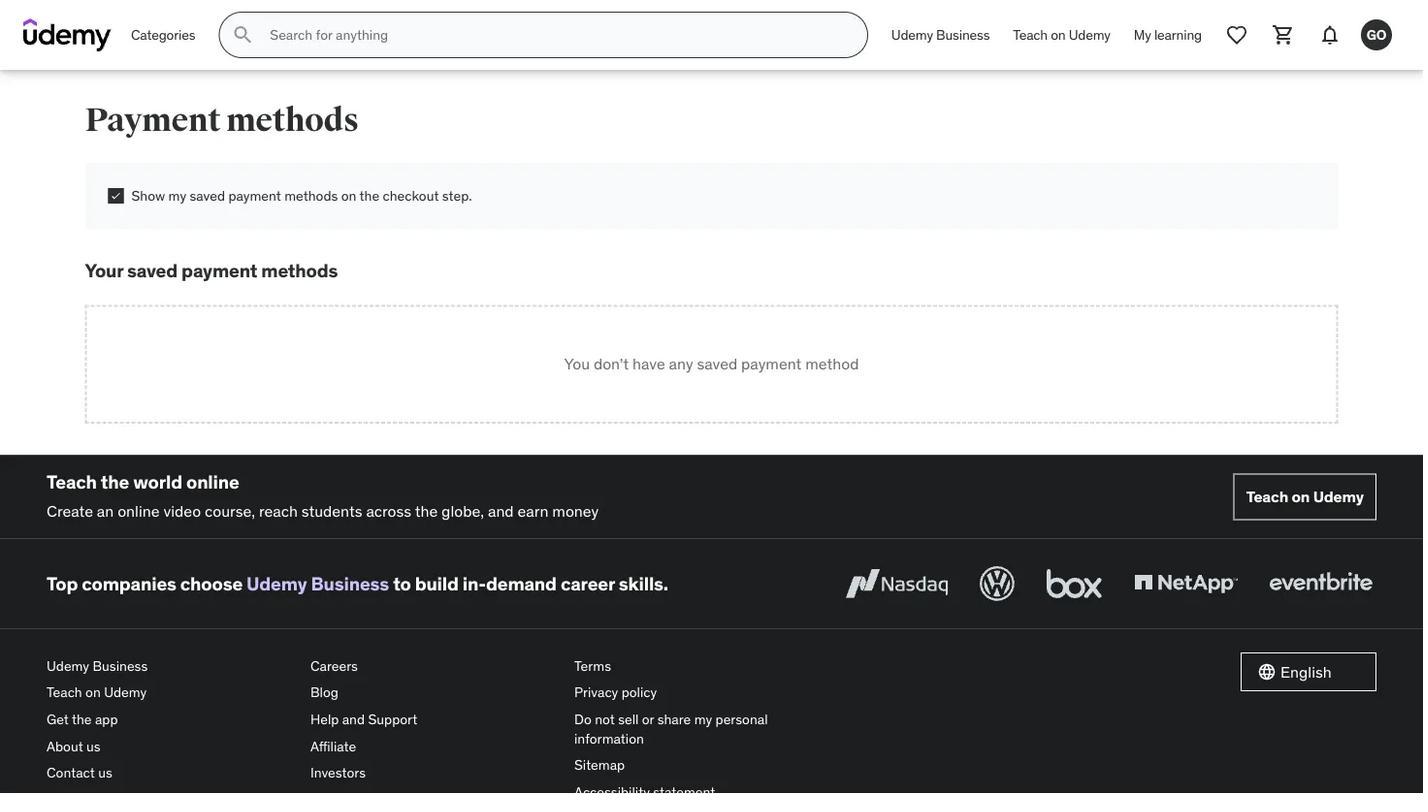 Task type: describe. For each thing, give the bounding box(es) containing it.
investors
[[311, 765, 366, 782]]

1 vertical spatial saved
[[127, 259, 178, 282]]

not
[[595, 711, 615, 729]]

don't
[[594, 354, 629, 374]]

on left my
[[1051, 26, 1066, 43]]

course,
[[205, 502, 255, 522]]

top
[[47, 572, 78, 595]]

contact us link
[[47, 760, 295, 787]]

Search for anything text field
[[266, 18, 844, 51]]

payment
[[85, 100, 221, 140]]

udemy business
[[892, 26, 990, 43]]

1 vertical spatial methods
[[285, 187, 338, 204]]

go link
[[1354, 12, 1400, 58]]

0 horizontal spatial my
[[168, 187, 186, 204]]

you
[[564, 354, 590, 374]]

sitemap
[[575, 757, 625, 774]]

an
[[97, 502, 114, 522]]

teach inside the udemy business teach on udemy get the app about us contact us
[[47, 684, 82, 702]]

0 horizontal spatial online
[[118, 502, 160, 522]]

small image
[[1258, 663, 1277, 682]]

my inside terms privacy policy do not sell or share my personal information sitemap
[[695, 711, 712, 729]]

0 vertical spatial methods
[[226, 100, 359, 140]]

2 vertical spatial methods
[[261, 259, 338, 282]]

app
[[95, 711, 118, 729]]

1 vertical spatial payment
[[182, 259, 257, 282]]

sitemap link
[[575, 752, 823, 779]]

policy
[[622, 684, 657, 702]]

eventbrite image
[[1265, 563, 1377, 606]]

categories
[[131, 26, 195, 43]]

shopping cart with 0 items image
[[1272, 23, 1296, 47]]

companies
[[82, 572, 176, 595]]

go
[[1367, 26, 1387, 43]]

1 horizontal spatial saved
[[190, 187, 225, 204]]

about
[[47, 738, 83, 755]]

share
[[658, 711, 691, 729]]

skills.
[[619, 572, 669, 595]]

do
[[575, 711, 592, 729]]

0 vertical spatial udemy business link
[[880, 12, 1002, 58]]

the left checkout
[[360, 187, 380, 204]]

or
[[642, 711, 654, 729]]

career
[[561, 572, 615, 595]]

the inside the udemy business teach on udemy get the app about us contact us
[[72, 711, 92, 729]]

top companies choose udemy business to build in-demand career skills.
[[47, 572, 669, 595]]

terms privacy policy do not sell or share my personal information sitemap
[[575, 657, 768, 774]]

world
[[133, 470, 182, 494]]

and inside the teach the world online create an online video course, reach students across the globe, and earn money
[[488, 502, 514, 522]]

to
[[393, 572, 411, 595]]

build
[[415, 572, 459, 595]]

0 vertical spatial us
[[86, 738, 101, 755]]

globe,
[[442, 502, 484, 522]]

blog link
[[311, 680, 559, 707]]

affiliate link
[[311, 733, 559, 760]]

careers blog help and support affiliate investors
[[311, 657, 417, 782]]

terms
[[575, 657, 611, 675]]

0 horizontal spatial teach on udemy link
[[47, 680, 295, 707]]

my learning link
[[1123, 12, 1214, 58]]

reach
[[259, 502, 298, 522]]

2 vertical spatial payment
[[742, 354, 802, 374]]

submit search image
[[231, 23, 255, 47]]

blog
[[311, 684, 339, 702]]

do not sell or share my personal information button
[[575, 707, 823, 752]]

terms link
[[575, 653, 823, 680]]

box image
[[1042, 563, 1107, 606]]

in-
[[463, 572, 486, 595]]

on left checkout
[[341, 187, 357, 204]]



Task type: vqa. For each thing, say whether or not it's contained in the screenshot.
the leftmost Business
yes



Task type: locate. For each thing, give the bounding box(es) containing it.
support
[[368, 711, 417, 729]]

my
[[168, 187, 186, 204], [695, 711, 712, 729]]

my learning
[[1134, 26, 1202, 43]]

help and support link
[[311, 707, 559, 733]]

earn
[[518, 502, 549, 522]]

step.
[[442, 187, 472, 204]]

privacy policy link
[[575, 680, 823, 707]]

your
[[85, 259, 123, 282]]

payment
[[228, 187, 281, 204], [182, 259, 257, 282], [742, 354, 802, 374]]

teach the world online create an online video course, reach students across the globe, and earn money
[[47, 470, 599, 522]]

teach on udemy link left my
[[1002, 12, 1123, 58]]

help
[[311, 711, 339, 729]]

payment methods
[[85, 100, 359, 140]]

teach on udemy for the middle teach on udemy link
[[1013, 26, 1111, 43]]

1 vertical spatial teach on udemy
[[1247, 487, 1364, 507]]

careers
[[311, 657, 358, 675]]

show
[[131, 187, 165, 204]]

2 vertical spatial saved
[[697, 354, 738, 374]]

business for udemy business teach on udemy get the app about us contact us
[[93, 657, 148, 675]]

wishlist image
[[1226, 23, 1249, 47]]

checkout
[[383, 187, 439, 204]]

my right show
[[168, 187, 186, 204]]

on
[[1051, 26, 1066, 43], [341, 187, 357, 204], [1292, 487, 1310, 507], [86, 684, 101, 702]]

you don't have any saved payment method
[[564, 354, 859, 374]]

contact
[[47, 765, 95, 782]]

udemy business teach on udemy get the app about us contact us
[[47, 657, 148, 782]]

categories button
[[119, 12, 207, 58]]

1 horizontal spatial teach on udemy link
[[1002, 12, 1123, 58]]

0 vertical spatial teach on udemy link
[[1002, 12, 1123, 58]]

and
[[488, 502, 514, 522], [342, 711, 365, 729]]

the up an
[[101, 470, 129, 494]]

personal
[[716, 711, 768, 729]]

english
[[1281, 662, 1332, 682]]

0 horizontal spatial business
[[93, 657, 148, 675]]

0 vertical spatial online
[[186, 470, 239, 494]]

information
[[575, 730, 644, 748]]

nasdaq image
[[841, 563, 953, 606]]

on up eventbrite image on the bottom right
[[1292, 487, 1310, 507]]

on up app
[[86, 684, 101, 702]]

teach on udemy left my
[[1013, 26, 1111, 43]]

learning
[[1155, 26, 1202, 43]]

get the app link
[[47, 707, 295, 733]]

1 horizontal spatial online
[[186, 470, 239, 494]]

1 horizontal spatial my
[[695, 711, 712, 729]]

business for udemy business
[[937, 26, 990, 43]]

0 vertical spatial saved
[[190, 187, 225, 204]]

method
[[806, 354, 859, 374]]

1 horizontal spatial business
[[311, 572, 389, 595]]

create
[[47, 502, 93, 522]]

0 vertical spatial teach on udemy
[[1013, 26, 1111, 43]]

business inside udemy business link
[[937, 26, 990, 43]]

netapp image
[[1131, 563, 1242, 606]]

affiliate
[[311, 738, 356, 755]]

saved
[[190, 187, 225, 204], [127, 259, 178, 282], [697, 354, 738, 374]]

1 vertical spatial us
[[98, 765, 112, 782]]

us right "contact" at the left bottom of the page
[[98, 765, 112, 782]]

teach on udemy
[[1013, 26, 1111, 43], [1247, 487, 1364, 507]]

and left earn
[[488, 502, 514, 522]]

2 horizontal spatial saved
[[697, 354, 738, 374]]

us
[[86, 738, 101, 755], [98, 765, 112, 782]]

1 horizontal spatial and
[[488, 502, 514, 522]]

english button
[[1241, 653, 1377, 692]]

online
[[186, 470, 239, 494], [118, 502, 160, 522]]

methods
[[226, 100, 359, 140], [285, 187, 338, 204], [261, 259, 338, 282]]

volkswagen image
[[976, 563, 1019, 606]]

get
[[47, 711, 69, 729]]

xsmall image
[[108, 188, 124, 204]]

udemy
[[892, 26, 934, 43], [1069, 26, 1111, 43], [1314, 487, 1364, 507], [247, 572, 307, 595], [47, 657, 89, 675], [104, 684, 147, 702]]

1 vertical spatial udemy business link
[[247, 572, 389, 595]]

any
[[669, 354, 694, 374]]

saved right your
[[127, 259, 178, 282]]

teach on udemy link
[[1002, 12, 1123, 58], [1234, 474, 1377, 521], [47, 680, 295, 707]]

1 vertical spatial teach on udemy link
[[1234, 474, 1377, 521]]

video
[[163, 502, 201, 522]]

my
[[1134, 26, 1152, 43]]

1 vertical spatial and
[[342, 711, 365, 729]]

on inside the udemy business teach on udemy get the app about us contact us
[[86, 684, 101, 702]]

teach inside the teach the world online create an online video course, reach students across the globe, and earn money
[[47, 470, 97, 494]]

teach on udemy link up the "about us" link
[[47, 680, 295, 707]]

1 horizontal spatial teach on udemy
[[1247, 487, 1364, 507]]

investors link
[[311, 760, 559, 787]]

demand
[[486, 572, 557, 595]]

2 horizontal spatial business
[[937, 26, 990, 43]]

business
[[937, 26, 990, 43], [311, 572, 389, 595], [93, 657, 148, 675]]

teach on udemy for teach on udemy link to the right
[[1247, 487, 1364, 507]]

across
[[366, 502, 412, 522]]

about us link
[[47, 733, 295, 760]]

0 vertical spatial my
[[168, 187, 186, 204]]

my down privacy policy link
[[695, 711, 712, 729]]

1 vertical spatial online
[[118, 502, 160, 522]]

the
[[360, 187, 380, 204], [101, 470, 129, 494], [415, 502, 438, 522], [72, 711, 92, 729]]

show my saved payment methods on the checkout step.
[[131, 187, 472, 204]]

2 vertical spatial teach on udemy link
[[47, 680, 295, 707]]

udemy business link
[[880, 12, 1002, 58], [247, 572, 389, 595], [47, 653, 295, 680]]

0 horizontal spatial and
[[342, 711, 365, 729]]

notifications image
[[1319, 23, 1342, 47]]

privacy
[[575, 684, 618, 702]]

online up "course,"
[[186, 470, 239, 494]]

choose
[[180, 572, 243, 595]]

and right help
[[342, 711, 365, 729]]

saved right 'any'
[[697, 354, 738, 374]]

teach on udemy up eventbrite image on the bottom right
[[1247, 487, 1364, 507]]

0 horizontal spatial teach on udemy
[[1013, 26, 1111, 43]]

money
[[552, 502, 599, 522]]

and inside careers blog help and support affiliate investors
[[342, 711, 365, 729]]

2 vertical spatial business
[[93, 657, 148, 675]]

0 horizontal spatial saved
[[127, 259, 178, 282]]

business inside the udemy business teach on udemy get the app about us contact us
[[93, 657, 148, 675]]

us right about
[[86, 738, 101, 755]]

2 vertical spatial udemy business link
[[47, 653, 295, 680]]

0 vertical spatial and
[[488, 502, 514, 522]]

teach
[[1013, 26, 1048, 43], [47, 470, 97, 494], [1247, 487, 1289, 507], [47, 684, 82, 702]]

2 horizontal spatial teach on udemy link
[[1234, 474, 1377, 521]]

1 vertical spatial my
[[695, 711, 712, 729]]

online right an
[[118, 502, 160, 522]]

sell
[[618, 711, 639, 729]]

students
[[302, 502, 363, 522]]

careers link
[[311, 653, 559, 680]]

1 vertical spatial business
[[311, 572, 389, 595]]

the left globe,
[[415, 502, 438, 522]]

0 vertical spatial payment
[[228, 187, 281, 204]]

0 vertical spatial business
[[937, 26, 990, 43]]

your saved payment methods
[[85, 259, 338, 282]]

udemy image
[[23, 18, 112, 51]]

saved right show
[[190, 187, 225, 204]]

the right get
[[72, 711, 92, 729]]

teach on udemy link up eventbrite image on the bottom right
[[1234, 474, 1377, 521]]

have
[[633, 354, 666, 374]]



